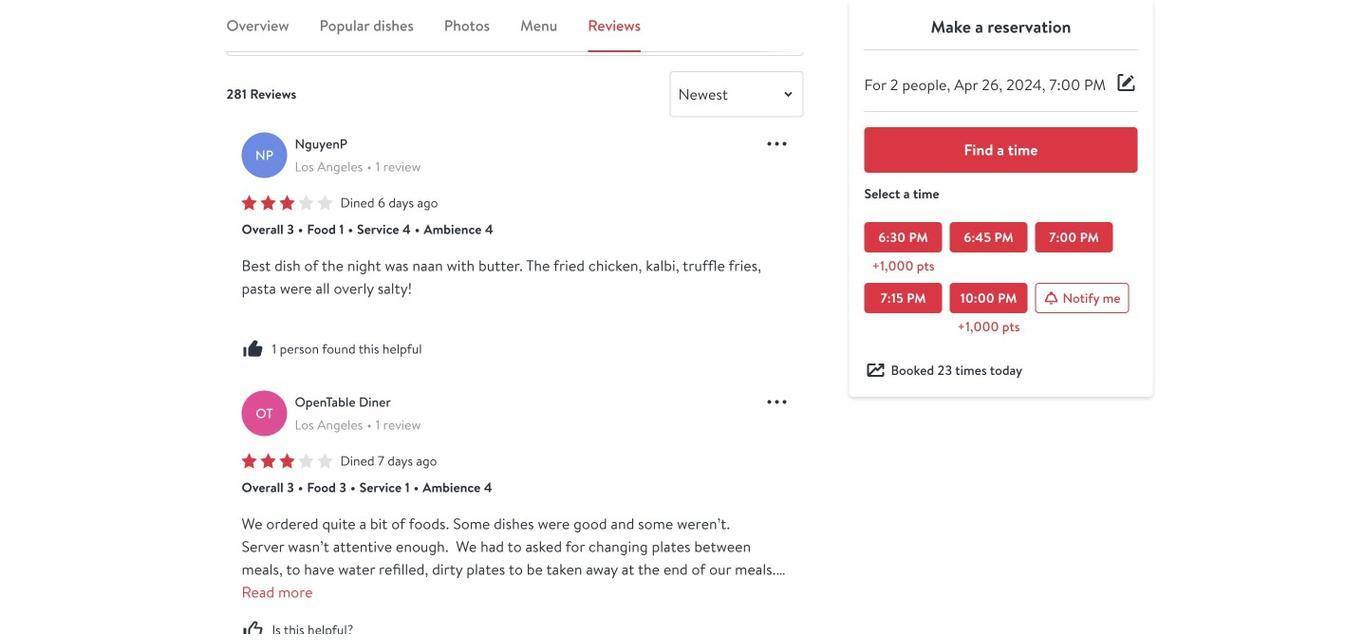 Task type: locate. For each thing, give the bounding box(es) containing it.
avatar photo for opentable diner image
[[242, 391, 287, 436]]

3 stars image down avatar photo for nguyenp on the left top of the page
[[242, 195, 333, 210]]

3 stars image down avatar photo for opentable diner
[[242, 453, 333, 469]]

tab list
[[227, 14, 804, 52]]

3 stars image
[[242, 195, 333, 210], [242, 453, 333, 469]]

2 3 stars image from the top
[[242, 453, 333, 469]]

0 vertical spatial 3 stars image
[[242, 195, 333, 210]]

1 vertical spatial 3 stars image
[[242, 453, 333, 469]]

Search all reviews search field
[[227, 10, 804, 56]]

1 3 stars image from the top
[[242, 195, 333, 210]]



Task type: vqa. For each thing, say whether or not it's contained in the screenshot.
'3 stars' image to the top
yes



Task type: describe. For each thing, give the bounding box(es) containing it.
3 stars image for avatar photo for opentable diner
[[242, 453, 333, 469]]

avatar photo for nguyenp image
[[242, 132, 287, 178]]

3 stars image for avatar photo for nguyenp on the left top of the page
[[242, 195, 333, 210]]

reviews list element
[[227, 117, 804, 634]]



